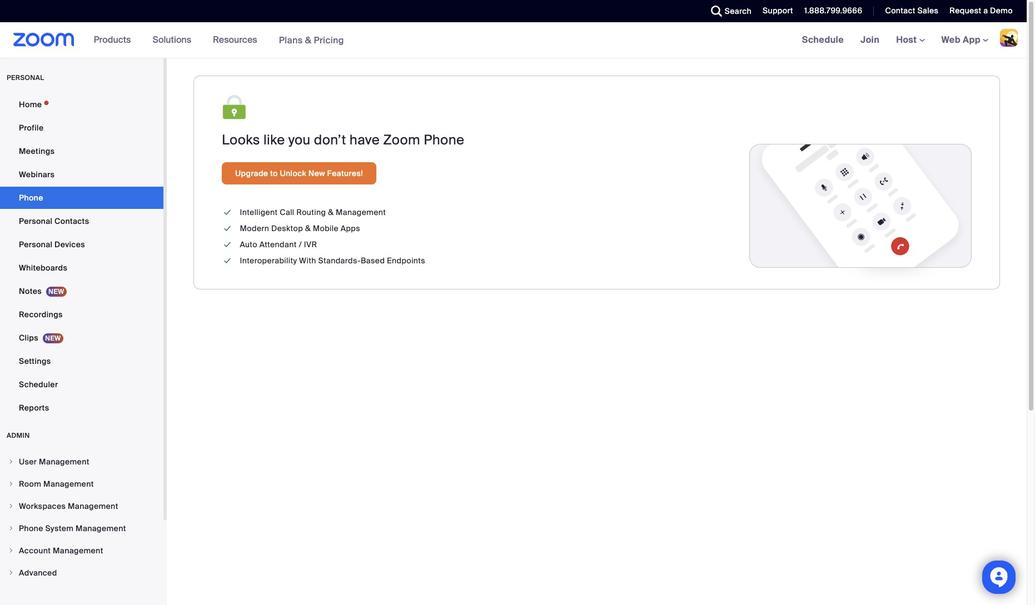 Task type: vqa. For each thing, say whether or not it's contained in the screenshot.
the Close icon
no



Task type: describe. For each thing, give the bounding box(es) containing it.
personal devices
[[19, 240, 85, 250]]

contacts
[[55, 216, 89, 226]]

support
[[763, 6, 793, 16]]

right image for account
[[8, 548, 14, 554]]

features!
[[327, 169, 363, 179]]

join
[[861, 34, 880, 46]]

plans & pricing
[[279, 34, 344, 46]]

phone for phone system management
[[19, 524, 43, 534]]

account management menu item
[[0, 541, 164, 562]]

1 vertical spatial &
[[328, 207, 334, 217]]

user management menu item
[[0, 452, 164, 473]]

zoom logo image
[[13, 33, 74, 47]]

join link
[[853, 22, 888, 58]]

clips link
[[0, 327, 164, 349]]

routing
[[297, 207, 326, 217]]

whiteboards
[[19, 263, 67, 273]]

home link
[[0, 93, 164, 116]]

looks
[[222, 131, 260, 148]]

looks like you don't have zoom phone
[[222, 131, 465, 148]]

reports link
[[0, 397, 164, 419]]

to
[[270, 169, 278, 179]]

web app button
[[942, 34, 989, 46]]

personal contacts
[[19, 216, 89, 226]]

reports
[[19, 403, 49, 413]]

webinars
[[19, 170, 55, 180]]

right image for room management
[[8, 481, 14, 488]]

settings link
[[0, 350, 164, 373]]

personal devices link
[[0, 234, 164, 256]]

right image for workspaces management
[[8, 503, 14, 510]]

scheduler
[[19, 380, 58, 390]]

a
[[984, 6, 988, 16]]

account
[[19, 546, 51, 556]]

management inside phone system management menu item
[[76, 524, 126, 534]]

host button
[[897, 34, 925, 46]]

workspaces
[[19, 502, 66, 512]]

auto attendant / ivr
[[240, 240, 317, 250]]

phone link
[[0, 187, 164, 209]]

host
[[897, 34, 920, 46]]

management for account management
[[53, 546, 103, 556]]

user management
[[19, 457, 89, 467]]

webinars link
[[0, 164, 164, 186]]

intelligent
[[240, 207, 278, 217]]

mobile
[[313, 224, 339, 234]]

workspaces management menu item
[[0, 496, 164, 517]]

have
[[350, 131, 380, 148]]

management for workspaces management
[[68, 502, 118, 512]]

checked image for intelligent
[[222, 207, 233, 219]]

right image inside advanced menu item
[[8, 570, 14, 577]]

notes link
[[0, 280, 164, 303]]

sales
[[918, 6, 939, 16]]

right image for user management
[[8, 459, 14, 465]]

upgrade to unlock new features! button
[[222, 162, 377, 185]]

zoom
[[383, 131, 420, 148]]

system
[[45, 524, 74, 534]]

profile picture image
[[1000, 29, 1018, 47]]

endpoints
[[387, 256, 425, 266]]

web app
[[942, 34, 981, 46]]

whiteboards link
[[0, 257, 164, 279]]

personal menu menu
[[0, 93, 164, 420]]

schedule
[[802, 34, 844, 46]]

advanced
[[19, 568, 57, 578]]

advanced menu item
[[0, 563, 164, 584]]

interoperability
[[240, 256, 297, 266]]

checked image for auto
[[222, 239, 233, 251]]

management up "apps"
[[336, 207, 386, 217]]

app
[[963, 34, 981, 46]]

web
[[942, 34, 961, 46]]

pricing
[[314, 34, 344, 46]]

auto
[[240, 240, 257, 250]]

solutions button
[[153, 22, 196, 58]]

like
[[264, 131, 285, 148]]

modern desktop & mobile apps
[[240, 224, 360, 234]]

standards-
[[318, 256, 361, 266]]

room
[[19, 479, 41, 489]]



Task type: locate. For each thing, give the bounding box(es) containing it.
meetings link
[[0, 140, 164, 162]]

1.888.799.9666 button
[[796, 0, 866, 22], [805, 6, 863, 16]]

right image left advanced at left
[[8, 570, 14, 577]]

room management menu item
[[0, 474, 164, 495]]

checked image left the auto
[[222, 239, 233, 251]]

home
[[19, 100, 42, 110]]

resources button
[[213, 22, 262, 58]]

management up room management
[[39, 457, 89, 467]]

management up workspaces management
[[43, 479, 94, 489]]

scheduler link
[[0, 374, 164, 396]]

settings
[[19, 356, 51, 366]]

2 checked image from the top
[[222, 239, 233, 251]]

right image left the user
[[8, 459, 14, 465]]

notes
[[19, 286, 42, 296]]

0 vertical spatial &
[[305, 34, 312, 46]]

attendant
[[260, 240, 297, 250]]

contact
[[886, 6, 916, 16]]

desktop
[[271, 224, 303, 234]]

ivr
[[304, 240, 317, 250]]

right image inside room management menu item
[[8, 481, 14, 488]]

request a demo
[[950, 6, 1013, 16]]

demo
[[991, 6, 1013, 16]]

management down phone system management menu item at left
[[53, 546, 103, 556]]

right image left workspaces
[[8, 503, 14, 510]]

profile link
[[0, 117, 164, 139]]

3 right image from the top
[[8, 570, 14, 577]]

phone system management menu item
[[0, 518, 164, 539]]

personal
[[19, 216, 52, 226], [19, 240, 52, 250]]

3 right image from the top
[[8, 503, 14, 510]]

intelligent call routing & management
[[240, 207, 386, 217]]

2 vertical spatial right image
[[8, 570, 14, 577]]

product information navigation
[[85, 22, 353, 58]]

banner containing products
[[0, 22, 1027, 58]]

personal
[[7, 73, 44, 82]]

1 personal from the top
[[19, 216, 52, 226]]

based
[[361, 256, 385, 266]]

checked image left modern
[[222, 223, 233, 235]]

1.888.799.9666
[[805, 6, 863, 16]]

search
[[725, 6, 752, 16]]

checked image for modern
[[222, 223, 233, 235]]

1 vertical spatial checked image
[[222, 255, 233, 267]]

contact sales link
[[877, 0, 942, 22], [886, 6, 939, 16]]

you
[[288, 131, 311, 148]]

management for user management
[[39, 457, 89, 467]]

plans
[[279, 34, 303, 46]]

0 vertical spatial right image
[[8, 526, 14, 532]]

room management
[[19, 479, 94, 489]]

solutions
[[153, 34, 191, 46]]

1 vertical spatial personal
[[19, 240, 52, 250]]

2 vertical spatial &
[[305, 224, 311, 234]]

meetings
[[19, 146, 55, 156]]

2 vertical spatial phone
[[19, 524, 43, 534]]

modern
[[240, 224, 269, 234]]

2 right image from the top
[[8, 481, 14, 488]]

schedule link
[[794, 22, 853, 58]]

contact sales
[[886, 6, 939, 16]]

& up ivr
[[305, 224, 311, 234]]

personal for personal devices
[[19, 240, 52, 250]]

admin
[[7, 432, 30, 440]]

right image inside account management menu item
[[8, 548, 14, 554]]

phone down webinars
[[19, 193, 43, 203]]

personal up personal devices
[[19, 216, 52, 226]]

upgrade
[[235, 169, 268, 179]]

apps
[[341, 224, 360, 234]]

plans & pricing link
[[279, 34, 344, 46], [279, 34, 344, 46]]

right image left account
[[8, 548, 14, 554]]

recordings
[[19, 310, 63, 320]]

1 vertical spatial phone
[[19, 193, 43, 203]]

1 checked image from the top
[[222, 207, 233, 219]]

don't
[[314, 131, 346, 148]]

management down workspaces management menu item
[[76, 524, 126, 534]]

phone system management
[[19, 524, 126, 534]]

admin menu menu
[[0, 452, 164, 585]]

user
[[19, 457, 37, 467]]

0 vertical spatial phone
[[424, 131, 465, 148]]

new
[[309, 169, 325, 179]]

search button
[[703, 0, 755, 22]]

clips
[[19, 333, 38, 343]]

& up mobile on the top
[[328, 207, 334, 217]]

management
[[336, 207, 386, 217], [39, 457, 89, 467], [43, 479, 94, 489], [68, 502, 118, 512], [76, 524, 126, 534], [53, 546, 103, 556]]

request a demo link
[[942, 0, 1027, 22], [950, 6, 1013, 16]]

account management
[[19, 546, 103, 556]]

products
[[94, 34, 131, 46]]

0 vertical spatial checked image
[[222, 207, 233, 219]]

1 right image from the top
[[8, 459, 14, 465]]

phone inside personal menu menu
[[19, 193, 43, 203]]

checked image left interoperability on the top of the page
[[222, 255, 233, 267]]

2 checked image from the top
[[222, 255, 233, 267]]

management inside room management menu item
[[43, 479, 94, 489]]

0 vertical spatial right image
[[8, 459, 14, 465]]

resources
[[213, 34, 257, 46]]

2 personal from the top
[[19, 240, 52, 250]]

unlock
[[280, 169, 307, 179]]

right image inside workspaces management menu item
[[8, 503, 14, 510]]

call
[[280, 207, 295, 217]]

products button
[[94, 22, 136, 58]]

right image
[[8, 526, 14, 532], [8, 548, 14, 554], [8, 570, 14, 577]]

personal for personal contacts
[[19, 216, 52, 226]]

phone for phone link
[[19, 193, 43, 203]]

banner
[[0, 22, 1027, 58]]

1 right image from the top
[[8, 526, 14, 532]]

checked image left intelligent
[[222, 207, 233, 219]]

checked image for interoperability
[[222, 255, 233, 267]]

workspaces management
[[19, 502, 118, 512]]

& right plans
[[305, 34, 312, 46]]

checked image
[[222, 207, 233, 219], [222, 255, 233, 267]]

phone up account
[[19, 524, 43, 534]]

meetings navigation
[[794, 22, 1027, 58]]

0 vertical spatial personal
[[19, 216, 52, 226]]

checked image
[[222, 223, 233, 235], [222, 239, 233, 251]]

management for room management
[[43, 479, 94, 489]]

request
[[950, 6, 982, 16]]

1 checked image from the top
[[222, 223, 233, 235]]

right image inside user management menu item
[[8, 459, 14, 465]]

management inside user management menu item
[[39, 457, 89, 467]]

management inside workspaces management menu item
[[68, 502, 118, 512]]

profile
[[19, 123, 44, 133]]

devices
[[55, 240, 85, 250]]

support link
[[755, 0, 796, 22], [763, 6, 793, 16]]

phone
[[424, 131, 465, 148], [19, 193, 43, 203], [19, 524, 43, 534]]

recordings link
[[0, 304, 164, 326]]

right image left system
[[8, 526, 14, 532]]

right image left room
[[8, 481, 14, 488]]

1 vertical spatial checked image
[[222, 239, 233, 251]]

/
[[299, 240, 302, 250]]

management down room management menu item
[[68, 502, 118, 512]]

&
[[305, 34, 312, 46], [328, 207, 334, 217], [305, 224, 311, 234]]

right image inside phone system management menu item
[[8, 526, 14, 532]]

upgrade to unlock new features!
[[235, 169, 363, 179]]

0 vertical spatial checked image
[[222, 223, 233, 235]]

management inside account management menu item
[[53, 546, 103, 556]]

& inside product information 'navigation'
[[305, 34, 312, 46]]

personal contacts link
[[0, 210, 164, 232]]

right image for phone
[[8, 526, 14, 532]]

2 vertical spatial right image
[[8, 503, 14, 510]]

phone right zoom
[[424, 131, 465, 148]]

1 vertical spatial right image
[[8, 481, 14, 488]]

personal up whiteboards
[[19, 240, 52, 250]]

interoperability with standards-based endpoints
[[240, 256, 425, 266]]

with
[[299, 256, 316, 266]]

right image
[[8, 459, 14, 465], [8, 481, 14, 488], [8, 503, 14, 510]]

1 vertical spatial right image
[[8, 548, 14, 554]]

phone inside menu item
[[19, 524, 43, 534]]

2 right image from the top
[[8, 548, 14, 554]]



